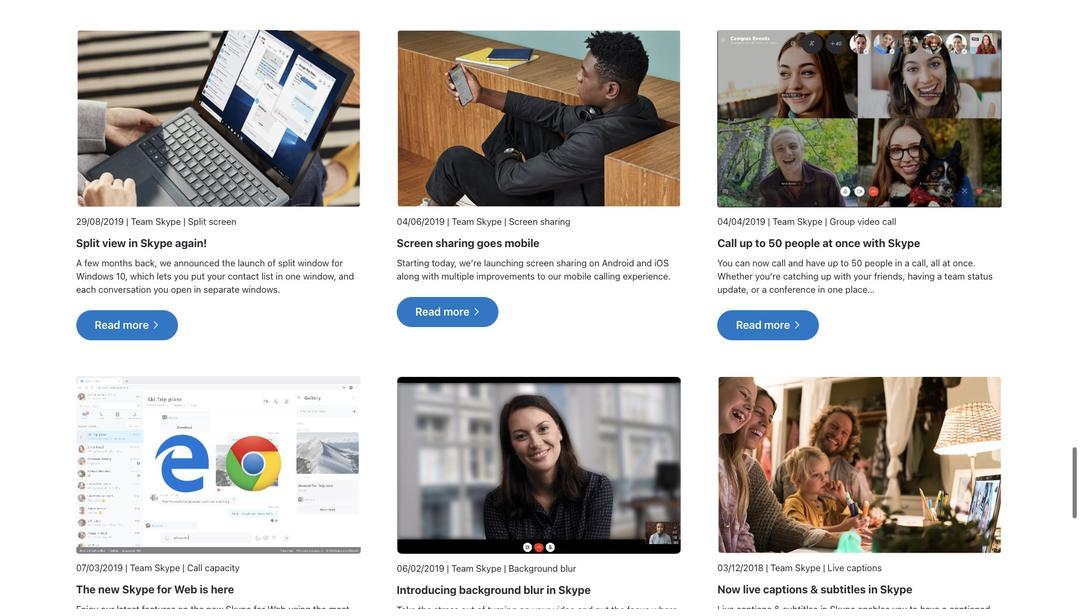Task type: describe. For each thing, give the bounding box(es) containing it.
a few months back, we announced the launch of split window for windows 10, which lets you put your contact list in one window, and each conversation you open in separate windows.
[[76, 257, 354, 295]]

multiple
[[442, 271, 474, 281]]

launch
[[238, 257, 265, 268]]

split view in skype again!
[[76, 237, 207, 250]]

your inside a few months back, we announced the launch of split window for windows 10, which lets you put your contact list in one window, and each conversation you open in separate windows.
[[207, 271, 225, 281]]

call inside you can now call and have up to 50 people in a call, all at once. whether you're catching up with your friends, having a team status update, or a conference in one place…
[[772, 257, 786, 268]]

background blur on your desktop devices on skype image
[[397, 376, 682, 554]]

on
[[590, 257, 600, 268]]

 for skype
[[152, 321, 159, 329]]

now
[[753, 257, 770, 268]]

03/12/2018
[[718, 563, 764, 573]]

04/04/2019 | team skype | group video call
[[718, 216, 897, 227]]

1 horizontal spatial a
[[905, 257, 910, 268]]

call up to 50 people at once with skype
[[718, 237, 921, 250]]

announced
[[174, 257, 220, 268]]

0 vertical spatial call
[[883, 216, 897, 227]]

background
[[509, 563, 558, 574]]

the new skype for web is here
[[76, 584, 234, 596]]

more for goes
[[444, 305, 470, 318]]

again!
[[175, 237, 207, 250]]

read for sharing
[[416, 305, 441, 318]]

07/03/2019
[[76, 563, 123, 573]]

 for 50
[[793, 321, 801, 329]]

put
[[191, 271, 205, 281]]

with inside starting today, we're launching screen sharing on android and ios along with multiple improvements to our mobile calling experience.
[[422, 271, 439, 281]]

now live captions & subtitles in skype
[[718, 584, 913, 596]]

10,
[[116, 271, 128, 281]]

and inside you can now call and have up to 50 people in a call, all at once. whether you're catching up with your friends, having a team status update, or a conference in one place…
[[789, 257, 804, 268]]

| right 04/06/2019
[[447, 216, 450, 227]]

video
[[858, 216, 880, 227]]

update,
[[718, 284, 749, 295]]

one inside a few months back, we announced the launch of split window for windows 10, which lets you put your contact list in one window, and each conversation you open in separate windows.
[[286, 271, 301, 281]]

or
[[752, 284, 760, 295]]

group
[[830, 216, 856, 227]]

introducing background blur in skype
[[397, 584, 591, 597]]

0 vertical spatial captions
[[847, 563, 882, 573]]

starting
[[397, 257, 430, 268]]

50 inside you can now call and have up to 50 people in a call, all at once. whether you're catching up with your friends, having a team status update, or a conference in one place…
[[852, 257, 863, 268]]

family is calling over skype. image
[[718, 376, 1003, 554]]

read for up
[[736, 319, 762, 331]]

window
[[298, 257, 329, 268]]

skype on the web is now available for edge and chrome image
[[76, 376, 361, 554]]

1 vertical spatial split
[[76, 237, 100, 250]]

04/06/2019
[[397, 216, 445, 227]]

here
[[211, 584, 234, 596]]

having
[[908, 271, 935, 281]]

0 horizontal spatial blur
[[524, 584, 544, 597]]

improvements
[[477, 271, 535, 281]]

| up launching
[[505, 216, 507, 227]]

in up friends,
[[896, 257, 903, 268]]

people inside you can now call and have up to 50 people in a call, all at once. whether you're catching up with your friends, having a team status update, or a conference in one place…
[[865, 257, 893, 268]]

0 horizontal spatial you
[[154, 284, 169, 295]]

place…
[[846, 284, 875, 295]]

1 horizontal spatial split
[[188, 216, 206, 227]]

0 vertical spatial to
[[756, 237, 766, 250]]

| up split view in skype again!
[[126, 216, 128, 227]]

few
[[84, 257, 99, 268]]

1 vertical spatial up
[[828, 257, 839, 268]]

have
[[806, 257, 826, 268]]

which
[[130, 271, 154, 281]]

0 vertical spatial sharing
[[540, 216, 571, 227]]

in down put
[[194, 284, 201, 295]]

open
[[171, 284, 192, 295]]

| up again!
[[183, 216, 186, 227]]

0 horizontal spatial screen
[[209, 216, 237, 227]]

introducing
[[397, 584, 457, 597]]

now
[[718, 584, 741, 596]]

android
[[602, 257, 635, 268]]

of
[[268, 257, 276, 268]]

1 horizontal spatial screen
[[509, 216, 538, 227]]

0 horizontal spatial captions
[[764, 584, 808, 596]]

background
[[459, 584, 521, 597]]

&
[[811, 584, 819, 596]]

calling
[[594, 271, 621, 281]]

web
[[174, 584, 197, 596]]

in right subtitles
[[869, 584, 878, 596]]

we're
[[459, 257, 482, 268]]

capacity
[[205, 563, 240, 573]]

call,
[[912, 257, 929, 268]]

contact
[[228, 271, 259, 281]]

06/02/2019 | team skype | background blur
[[397, 563, 577, 574]]

list
[[262, 271, 274, 281]]

once
[[836, 237, 861, 250]]

launching
[[484, 257, 524, 268]]

a
[[76, 257, 82, 268]]

you can now call and have up to 50 people in a call, all at once. whether you're catching up with your friends, having a team status update, or a conference in one place…
[[718, 257, 993, 295]]

1 horizontal spatial you
[[174, 271, 189, 281]]

status
[[968, 271, 993, 281]]

all
[[931, 257, 941, 268]]

split
[[278, 257, 296, 268]]

04/04/2019
[[718, 216, 766, 227]]

04/06/2019 | team skype | screen sharing
[[397, 216, 571, 227]]

2 vertical spatial a
[[762, 284, 767, 295]]

can
[[736, 257, 750, 268]]

the
[[222, 257, 235, 268]]

team for sharing
[[452, 216, 474, 227]]

team
[[945, 271, 966, 281]]

back,
[[135, 257, 157, 268]]

lets
[[157, 271, 172, 281]]

new
[[98, 584, 120, 596]]

you
[[718, 257, 733, 268]]



Task type: vqa. For each thing, say whether or not it's contained in the screenshot.
Introducing background blur in Skype
yes



Task type: locate. For each thing, give the bounding box(es) containing it.
team for new
[[130, 563, 152, 573]]

1 vertical spatial you
[[154, 284, 169, 295]]

read down conversation
[[95, 319, 120, 331]]

window,
[[303, 271, 336, 281]]

screen
[[509, 216, 538, 227], [397, 237, 433, 250]]

0 horizontal spatial more
[[123, 319, 149, 331]]

1 horizontal spatial more
[[444, 305, 470, 318]]

| right 07/03/2019
[[125, 563, 128, 573]]

call
[[883, 216, 897, 227], [772, 257, 786, 268]]

call up you're
[[772, 257, 786, 268]]

today,
[[432, 257, 457, 268]]

team for view
[[131, 216, 153, 227]]

up right have
[[828, 257, 839, 268]]

captions down 03/12/2018 | team skype | live captions
[[764, 584, 808, 596]]

up
[[740, 237, 753, 250], [828, 257, 839, 268], [821, 271, 832, 281]]

screen up the our
[[526, 257, 554, 268]]

to inside starting today, we're launching screen sharing on android and ios along with multiple improvements to our mobile calling experience.
[[538, 271, 546, 281]]


[[472, 308, 480, 316], [152, 321, 159, 329], [793, 321, 801, 329]]

1 vertical spatial call
[[772, 257, 786, 268]]

and inside starting today, we're launching screen sharing on android and ios along with multiple improvements to our mobile calling experience.
[[637, 257, 652, 268]]

0 horizontal spatial at
[[823, 237, 833, 250]]

0 vertical spatial a
[[905, 257, 910, 268]]

try split view in skype, pop up your chats. image
[[76, 30, 361, 207]]

sharing inside starting today, we're launching screen sharing on android and ios along with multiple improvements to our mobile calling experience.
[[557, 257, 587, 268]]

and right window,
[[339, 271, 354, 281]]

0 horizontal spatial a
[[762, 284, 767, 295]]

months
[[102, 257, 133, 268]]

windows
[[76, 271, 114, 281]]

skype
[[156, 216, 181, 227], [477, 216, 502, 227], [798, 216, 823, 227], [140, 237, 173, 250], [888, 237, 921, 250], [155, 563, 180, 573], [796, 563, 821, 573], [476, 563, 502, 574], [122, 584, 155, 596], [881, 584, 913, 596], [559, 584, 591, 597]]

to up now
[[756, 237, 766, 250]]

for
[[332, 257, 343, 268], [157, 584, 172, 596]]

1 vertical spatial screen
[[526, 257, 554, 268]]

you're
[[756, 271, 781, 281]]

team for live
[[771, 563, 793, 573]]

read more  down conversation
[[95, 319, 159, 331]]

in right view
[[129, 237, 138, 250]]

ios
[[655, 257, 669, 268]]

team for up
[[773, 216, 795, 227]]

team up call up to 50 people at once with skype
[[773, 216, 795, 227]]

1 vertical spatial blur
[[524, 584, 544, 597]]

0 vertical spatial call
[[718, 237, 737, 250]]

people up friends,
[[865, 257, 893, 268]]

screen
[[209, 216, 237, 227], [526, 257, 554, 268]]

live
[[828, 563, 845, 573]]

at left once
[[823, 237, 833, 250]]

once.
[[953, 257, 976, 268]]

team
[[131, 216, 153, 227], [452, 216, 474, 227], [773, 216, 795, 227], [130, 563, 152, 573], [771, 563, 793, 573], [452, 563, 474, 574]]

1 your from the left
[[207, 271, 225, 281]]

and up catching
[[789, 257, 804, 268]]

1 horizontal spatial 
[[472, 308, 480, 316]]

0 horizontal spatial 50
[[769, 237, 783, 250]]

0 horizontal spatial mobile
[[505, 237, 540, 250]]

1 horizontal spatial and
[[637, 257, 652, 268]]

0 horizontal spatial one
[[286, 271, 301, 281]]

0 horizontal spatial split
[[76, 237, 100, 250]]

up up can
[[740, 237, 753, 250]]

a down all
[[938, 271, 943, 281]]

1 horizontal spatial call
[[883, 216, 897, 227]]

06/02/2019
[[397, 563, 445, 574]]

| left live
[[824, 563, 826, 573]]

friends,
[[875, 271, 906, 281]]

read more  down multiple
[[416, 305, 480, 318]]

1 vertical spatial sharing
[[436, 237, 475, 250]]

starting today, we're launching screen sharing on android and ios along with multiple improvements to our mobile calling experience.
[[397, 257, 671, 281]]

up down have
[[821, 271, 832, 281]]

1 horizontal spatial your
[[854, 271, 872, 281]]

1 horizontal spatial people
[[865, 257, 893, 268]]

a left call,
[[905, 257, 910, 268]]

1 vertical spatial for
[[157, 584, 172, 596]]

2 horizontal spatial more
[[765, 319, 791, 331]]

50 down once
[[852, 257, 863, 268]]

2 horizontal spatial a
[[938, 271, 943, 281]]

captions
[[847, 563, 882, 573], [764, 584, 808, 596]]

read more  for sharing
[[416, 305, 480, 318]]

screen up the
[[209, 216, 237, 227]]

1 horizontal spatial read
[[416, 305, 441, 318]]

read down or
[[736, 319, 762, 331]]

0 horizontal spatial call
[[772, 257, 786, 268]]

and up experience.
[[637, 257, 652, 268]]

team up split view in skype again!
[[131, 216, 153, 227]]

sharing up today,
[[436, 237, 475, 250]]

you up 'open'
[[174, 271, 189, 281]]

0 horizontal spatial and
[[339, 271, 354, 281]]

1 horizontal spatial with
[[834, 271, 852, 281]]

and inside a few months back, we announced the launch of split window for windows 10, which lets you put your contact list in one window, and each conversation you open in separate windows.
[[339, 271, 354, 281]]

your
[[207, 271, 225, 281], [854, 271, 872, 281]]

2 horizontal spatial 
[[793, 321, 801, 329]]

0 horizontal spatial 
[[152, 321, 159, 329]]

view
[[102, 237, 126, 250]]

sharing up the our
[[557, 257, 587, 268]]

2 horizontal spatial read more 
[[736, 319, 801, 331]]

in down catching
[[818, 284, 826, 295]]

you
[[174, 271, 189, 281], [154, 284, 169, 295]]

 for mobile
[[472, 308, 480, 316]]

screen inside starting today, we're launching screen sharing on android and ios along with multiple improvements to our mobile calling experience.
[[526, 257, 554, 268]]

split up the "few"
[[76, 237, 100, 250]]

you down lets
[[154, 284, 169, 295]]

read down along
[[416, 305, 441, 318]]

0 vertical spatial people
[[785, 237, 820, 250]]

2 your from the left
[[854, 271, 872, 281]]

read more  for up
[[736, 319, 801, 331]]

in down background
[[547, 584, 556, 597]]

read
[[416, 305, 441, 318], [95, 319, 120, 331], [736, 319, 762, 331]]

2 horizontal spatial and
[[789, 257, 804, 268]]

0 vertical spatial for
[[332, 257, 343, 268]]

in right list at the top left of page
[[276, 271, 283, 281]]

call up web
[[187, 563, 203, 573]]

screen up launching
[[509, 216, 538, 227]]

1 horizontal spatial mobile
[[564, 271, 592, 281]]

1 horizontal spatial call
[[718, 237, 737, 250]]

people down 04/04/2019 | team skype | group video call
[[785, 237, 820, 250]]

in
[[129, 237, 138, 250], [896, 257, 903, 268], [276, 271, 283, 281], [194, 284, 201, 295], [818, 284, 826, 295], [869, 584, 878, 596], [547, 584, 556, 597]]

50
[[769, 237, 783, 250], [852, 257, 863, 268]]

 down multiple
[[472, 308, 480, 316]]

call up you
[[718, 237, 737, 250]]

0 horizontal spatial screen
[[397, 237, 433, 250]]

we
[[160, 257, 171, 268]]

the
[[76, 584, 96, 596]]

| up web
[[183, 563, 185, 573]]

your up separate
[[207, 271, 225, 281]]

with up place…
[[834, 271, 852, 281]]

| right 03/12/2018
[[766, 563, 769, 573]]

1 vertical spatial a
[[938, 271, 943, 281]]

1 vertical spatial captions
[[764, 584, 808, 596]]

windows.
[[242, 284, 280, 295]]

1 horizontal spatial 50
[[852, 257, 863, 268]]

more down conference in the right top of the page
[[765, 319, 791, 331]]

more
[[444, 305, 470, 318], [123, 319, 149, 331], [765, 319, 791, 331]]

read more  down or
[[736, 319, 801, 331]]

to left the our
[[538, 271, 546, 281]]

1 vertical spatial people
[[865, 257, 893, 268]]

07/03/2019 | team skype | call capacity
[[76, 563, 240, 573]]

1 vertical spatial call
[[187, 563, 203, 573]]

split
[[188, 216, 206, 227], [76, 237, 100, 250]]

experience.
[[623, 271, 671, 281]]

more down conversation
[[123, 319, 149, 331]]

 down lets
[[152, 321, 159, 329]]

your up place…
[[854, 271, 872, 281]]

|
[[126, 216, 128, 227], [183, 216, 186, 227], [447, 216, 450, 227], [505, 216, 507, 227], [768, 216, 771, 227], [825, 216, 828, 227], [125, 563, 128, 573], [183, 563, 185, 573], [766, 563, 769, 573], [824, 563, 826, 573], [447, 563, 449, 574], [504, 563, 506, 574]]

mobile up launching
[[505, 237, 540, 250]]

read more 
[[416, 305, 480, 318], [95, 319, 159, 331], [736, 319, 801, 331]]

1 horizontal spatial screen
[[526, 257, 554, 268]]

to
[[756, 237, 766, 250], [841, 257, 849, 268], [538, 271, 546, 281]]

1 vertical spatial one
[[828, 284, 843, 295]]

more for to
[[765, 319, 791, 331]]

one down split
[[286, 271, 301, 281]]

our
[[548, 271, 562, 281]]

1 horizontal spatial read more 
[[416, 305, 480, 318]]

one
[[286, 271, 301, 281], [828, 284, 843, 295]]

0 vertical spatial blur
[[561, 563, 577, 574]]

0 vertical spatial you
[[174, 271, 189, 281]]

your inside you can now call and have up to 50 people in a call, all at once. whether you're catching up with your friends, having a team status update, or a conference in one place…
[[854, 271, 872, 281]]

captions right live
[[847, 563, 882, 573]]

along
[[397, 271, 420, 281]]

1 horizontal spatial to
[[756, 237, 766, 250]]

0 horizontal spatial your
[[207, 271, 225, 281]]

more down multiple
[[444, 305, 470, 318]]

0 horizontal spatial with
[[422, 271, 439, 281]]

| right 04/04/2019
[[768, 216, 771, 227]]

| up introducing background blur in skype
[[504, 563, 506, 574]]

2 vertical spatial sharing
[[557, 257, 587, 268]]

0 horizontal spatial people
[[785, 237, 820, 250]]

0 horizontal spatial read
[[95, 319, 120, 331]]

read more  for view
[[95, 319, 159, 331]]

to inside you can now call and have up to 50 people in a call, all at once. whether you're catching up with your friends, having a team status update, or a conference in one place…
[[841, 257, 849, 268]]

1 vertical spatial mobile
[[564, 271, 592, 281]]

split up again!
[[188, 216, 206, 227]]

one inside you can now call and have up to 50 people in a call, all at once. whether you're catching up with your friends, having a team status update, or a conference in one place…
[[828, 284, 843, 295]]

a right or
[[762, 284, 767, 295]]

| right 06/02/2019
[[447, 563, 449, 574]]

sharing
[[540, 216, 571, 227], [436, 237, 475, 250], [557, 257, 587, 268]]

goes
[[477, 237, 502, 250]]

blur
[[561, 563, 577, 574], [524, 584, 544, 597]]

conversation
[[98, 284, 151, 295]]

1 vertical spatial screen
[[397, 237, 433, 250]]

separate
[[204, 284, 240, 295]]

1 vertical spatial at
[[943, 257, 951, 268]]

1 horizontal spatial for
[[332, 257, 343, 268]]

people
[[785, 237, 820, 250], [865, 257, 893, 268]]

0 horizontal spatial for
[[157, 584, 172, 596]]

2 horizontal spatial read
[[736, 319, 762, 331]]

with inside you can now call and have up to 50 people in a call, all at once. whether you're catching up with your friends, having a team status update, or a conference in one place…
[[834, 271, 852, 281]]

0 horizontal spatial call
[[187, 563, 203, 573]]

subtitles
[[821, 584, 866, 596]]

1 horizontal spatial one
[[828, 284, 843, 295]]

1 horizontal spatial at
[[943, 257, 951, 268]]

with down video at the right top
[[863, 237, 886, 250]]

1 horizontal spatial captions
[[847, 563, 882, 573]]

blur down background
[[524, 584, 544, 597]]

0 horizontal spatial to
[[538, 271, 546, 281]]

0 vertical spatial screen
[[209, 216, 237, 227]]

team up now live captions & subtitles in skype
[[771, 563, 793, 573]]

50 people at once with skype, now available even 100 people at once image
[[718, 30, 1003, 207]]

blur right background
[[561, 563, 577, 574]]

catching
[[784, 271, 819, 281]]

conference
[[770, 284, 816, 295]]

more for in
[[123, 319, 149, 331]]

to down once
[[841, 257, 849, 268]]

50 up now
[[769, 237, 783, 250]]

03/12/2018 | team skype | live captions
[[718, 563, 882, 573]]

at
[[823, 237, 833, 250], [943, 257, 951, 268]]

at inside you can now call and have up to 50 people in a call, all at once. whether you're catching up with your friends, having a team status update, or a conference in one place…
[[943, 257, 951, 268]]

read for view
[[95, 319, 120, 331]]

is
[[200, 584, 208, 596]]

screen sharing goes mobile
[[397, 237, 540, 250]]

0 vertical spatial mobile
[[505, 237, 540, 250]]

2 horizontal spatial to
[[841, 257, 849, 268]]

for inside a few months back, we announced the launch of split window for windows 10, which lets you put your contact list in one window, and each conversation you open in separate windows.
[[332, 257, 343, 268]]

for left web
[[157, 584, 172, 596]]

each
[[76, 284, 96, 295]]

0 vertical spatial 50
[[769, 237, 783, 250]]

team up background
[[452, 563, 474, 574]]

0 vertical spatial up
[[740, 237, 753, 250]]

mobile inside starting today, we're launching screen sharing on android and ios along with multiple improvements to our mobile calling experience.
[[564, 271, 592, 281]]

0 vertical spatial screen
[[509, 216, 538, 227]]

one left place…
[[828, 284, 843, 295]]

screen sharing now on mobile devices image
[[397, 30, 682, 207]]

2 vertical spatial to
[[538, 271, 546, 281]]

 down conference in the right top of the page
[[793, 321, 801, 329]]

live
[[743, 584, 761, 596]]

1 horizontal spatial blur
[[561, 563, 577, 574]]

whether
[[718, 271, 753, 281]]

0 vertical spatial at
[[823, 237, 833, 250]]

0 vertical spatial one
[[286, 271, 301, 281]]

screen up 'starting'
[[397, 237, 433, 250]]

1 vertical spatial 50
[[852, 257, 863, 268]]

and
[[637, 257, 652, 268], [789, 257, 804, 268], [339, 271, 354, 281]]

mobile down 'on'
[[564, 271, 592, 281]]

sharing up starting today, we're launching screen sharing on android and ios along with multiple improvements to our mobile calling experience.
[[540, 216, 571, 227]]

call right video at the right top
[[883, 216, 897, 227]]

2 horizontal spatial with
[[863, 237, 886, 250]]

2 vertical spatial up
[[821, 271, 832, 281]]

for up window,
[[332, 257, 343, 268]]

29/08/2019
[[76, 216, 124, 227]]

at right all
[[943, 257, 951, 268]]

0 vertical spatial split
[[188, 216, 206, 227]]

with down today,
[[422, 271, 439, 281]]

team up screen sharing goes mobile
[[452, 216, 474, 227]]

1 vertical spatial to
[[841, 257, 849, 268]]

team up "the new skype for web is here"
[[130, 563, 152, 573]]

29/08/2019 | team skype | split screen
[[76, 216, 237, 227]]

0 horizontal spatial read more 
[[95, 319, 159, 331]]

team for background
[[452, 563, 474, 574]]

| left group
[[825, 216, 828, 227]]

mobile
[[505, 237, 540, 250], [564, 271, 592, 281]]



